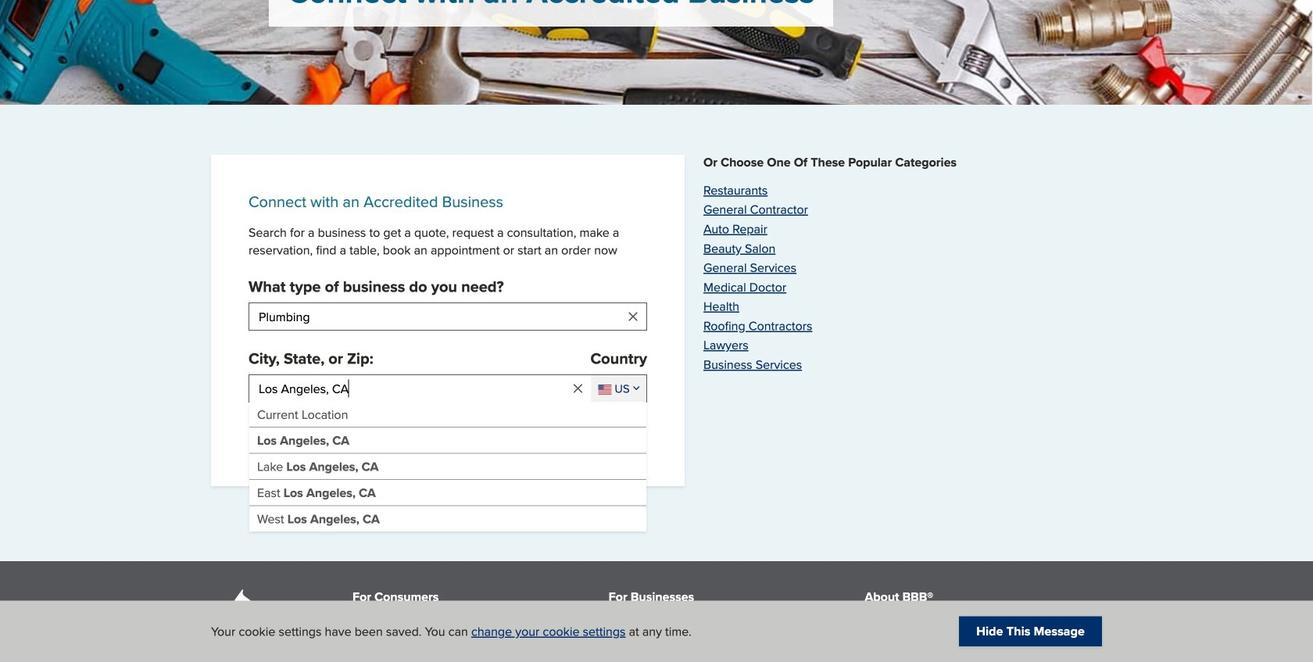 Task type: locate. For each thing, give the bounding box(es) containing it.
group
[[249, 224, 648, 532]]

1 horizontal spatial clear search image
[[626, 310, 641, 324]]

clear search image
[[626, 310, 641, 324], [571, 382, 585, 396]]

1 vertical spatial clear search image
[[571, 382, 585, 396]]

None field
[[592, 375, 647, 402]]

0 vertical spatial clear search image
[[626, 310, 641, 324]]

E.g., Roofing, Moving, Electrical, Plumbing search field
[[259, 303, 626, 330]]

0 horizontal spatial clear search image
[[571, 382, 585, 396]]



Task type: describe. For each thing, give the bounding box(es) containing it.
bbb image
[[211, 590, 278, 662]]

Search Location field
[[259, 375, 571, 402]]



Task type: vqa. For each thing, say whether or not it's contained in the screenshot.
"Search Location" field
yes



